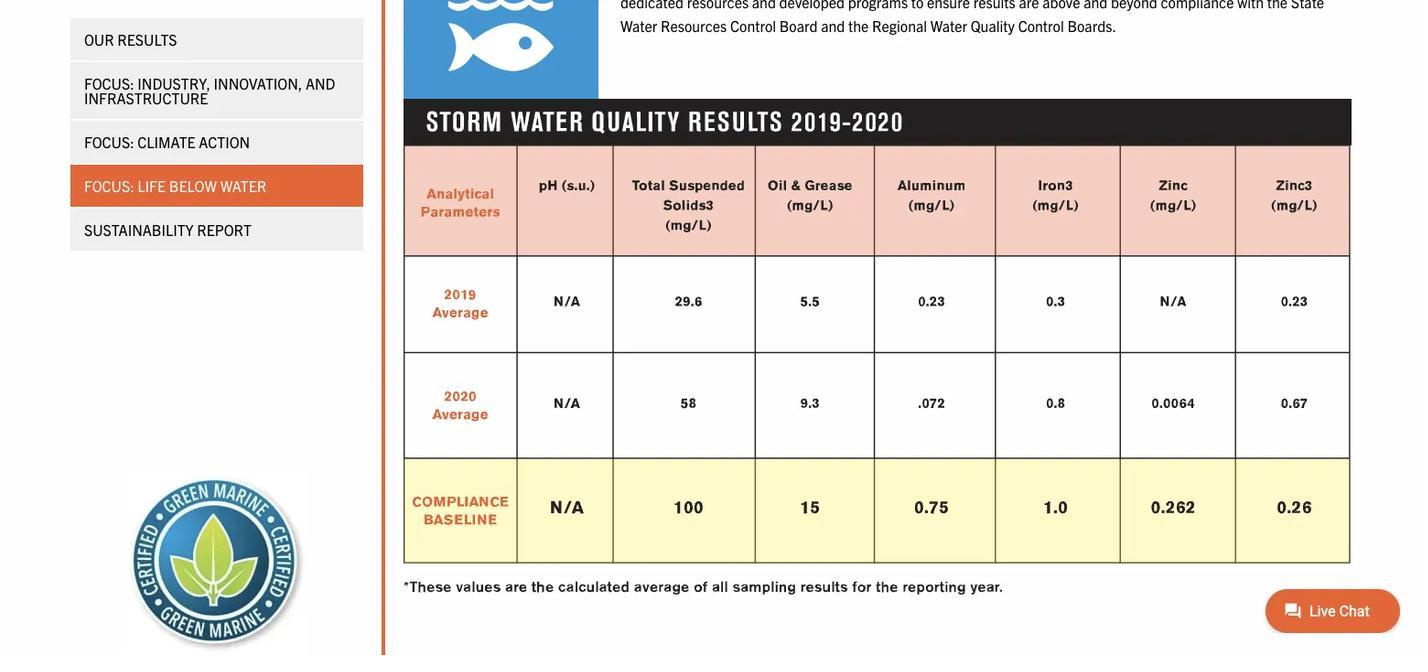 Task type: describe. For each thing, give the bounding box(es) containing it.
focus: climate action
[[84, 133, 250, 151]]

focus: climate action link
[[70, 121, 363, 163]]

our results
[[84, 30, 177, 49]]

action
[[199, 133, 250, 151]]

focus: for focus: climate action
[[84, 133, 134, 151]]

focus: for focus: life below water
[[84, 177, 134, 195]]

innovation,
[[214, 74, 302, 92]]

focus: industry, innovation, and infrastructure link
[[70, 62, 363, 119]]



Task type: locate. For each thing, give the bounding box(es) containing it.
2 vertical spatial focus:
[[84, 177, 134, 195]]

below
[[169, 177, 217, 195]]

focus: inside focus: industry, innovation, and infrastructure
[[84, 74, 134, 92]]

sustainability report
[[84, 221, 252, 239]]

industry,
[[138, 74, 210, 92]]

life
[[138, 177, 166, 195]]

1 vertical spatial focus:
[[84, 133, 134, 151]]

climate
[[138, 133, 196, 151]]

focus: left life
[[84, 177, 134, 195]]

0 vertical spatial focus:
[[84, 74, 134, 92]]

1 focus: from the top
[[84, 74, 134, 92]]

focus: life below water link
[[70, 165, 363, 207]]

sustainability report link
[[70, 209, 363, 251]]

focus:
[[84, 74, 134, 92], [84, 133, 134, 151], [84, 177, 134, 195]]

water
[[220, 177, 267, 195]]

and
[[306, 74, 335, 92]]

focus: industry, innovation, and infrastructure
[[84, 74, 335, 107]]

focus: life below water
[[84, 177, 267, 195]]

focus: left climate
[[84, 133, 134, 151]]

2 focus: from the top
[[84, 133, 134, 151]]

focus: for focus: industry, innovation, and infrastructure
[[84, 74, 134, 92]]

sustainability
[[84, 221, 194, 239]]

our
[[84, 30, 114, 49]]

results
[[117, 30, 177, 49]]

infrastructure
[[84, 89, 208, 107]]

report
[[197, 221, 252, 239]]

focus: down our
[[84, 74, 134, 92]]

our results link
[[70, 18, 363, 60]]

3 focus: from the top
[[84, 177, 134, 195]]



Task type: vqa. For each thing, say whether or not it's contained in the screenshot.
WATER
yes



